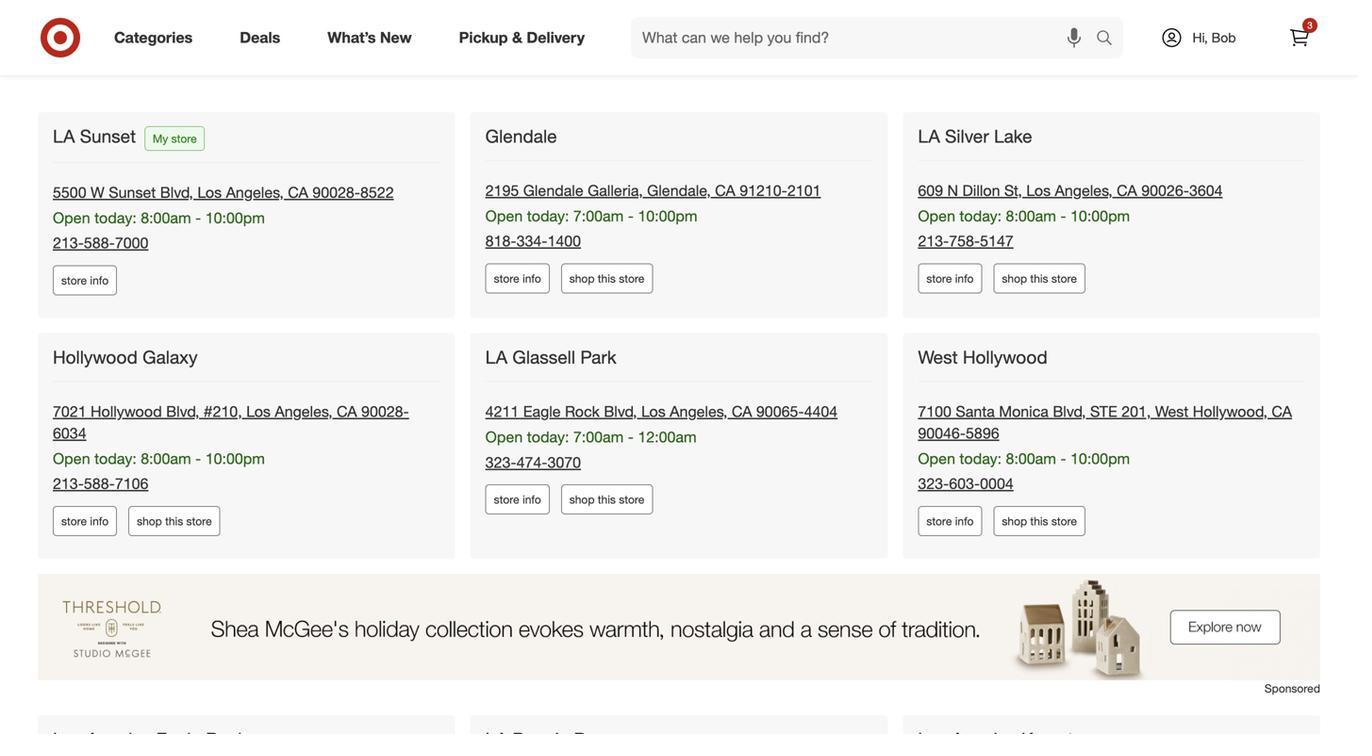 Task type: vqa. For each thing, say whether or not it's contained in the screenshot.


Task type: describe. For each thing, give the bounding box(es) containing it.
this for la silver lake
[[1031, 272, 1049, 286]]

818-334-1400 link
[[486, 232, 581, 251]]

7021 hollywood blvd, #210, los angeles, ca 90028- 6034 link
[[53, 403, 409, 443]]

8:00am for la silver lake
[[1006, 207, 1057, 225]]

588- for hollywood
[[84, 475, 115, 494]]

this for la glassell park
[[598, 493, 616, 507]]

pickup & delivery link
[[443, 17, 609, 58]]

dillon
[[963, 182, 1000, 200]]

store info link for la sunset
[[53, 266, 117, 296]]

services
[[766, 33, 822, 51]]

store down 818-
[[494, 272, 520, 286]]

7100 santa monica blvd, ste 201, west hollywood, ca 90046-5896 open today: 8:00am - 10:00pm 323-603-0004
[[918, 403, 1293, 494]]

advertisement region
[[38, 575, 1321, 681]]

store down the 758-
[[927, 272, 952, 286]]

7100
[[918, 403, 952, 421]]

blvd, for la sunset
[[160, 183, 193, 202]]

2195 glendale galleria, glendale, ca 91210-2101 open today: 7:00am - 10:00pm 818-334-1400
[[486, 182, 821, 251]]

603-
[[949, 475, 980, 494]]

What can we help you find? suggestions appear below search field
[[631, 17, 1101, 58]]

w
[[91, 183, 105, 202]]

ca for hollywood galaxy
[[337, 403, 357, 421]]

today: inside 2195 glendale galleria, glendale, ca 91210-2101 open today: 7:00am - 10:00pm 818-334-1400
[[527, 207, 569, 225]]

6034
[[53, 425, 86, 443]]

2195
[[486, 182, 519, 200]]

ca inside 7100 santa monica blvd, ste 201, west hollywood, ca 90046-5896 open today: 8:00am - 10:00pm 323-603-0004
[[1272, 403, 1293, 421]]

10:00pm inside 7100 santa monica blvd, ste 201, west hollywood, ca 90046-5896 open today: 8:00am - 10:00pm 323-603-0004
[[1071, 450, 1130, 468]]

0 vertical spatial glendale
[[486, 125, 557, 147]]

deals link
[[224, 17, 304, 58]]

angeles, for hollywood galaxy
[[275, 403, 333, 421]]

store info link for la glassell park
[[486, 485, 550, 515]]

store info for hollywood galaxy
[[61, 515, 109, 529]]

store down 603-
[[927, 515, 952, 529]]

zip
[[575, 33, 595, 51]]

store down 7100 santa monica blvd, ste 201, west hollywood, ca 90046-5896 open today: 8:00am - 10:00pm 323-603-0004
[[1052, 515, 1077, 529]]

shop this store for west hollywood
[[1002, 515, 1077, 529]]

la silver lake
[[918, 125, 1033, 147]]

10:00pm inside 2195 glendale galleria, glendale, ca 91210-2101 open today: 7:00am - 10:00pm 818-334-1400
[[638, 207, 698, 225]]

shop this store for la silver lake
[[1002, 272, 1077, 286]]

shop this store button for west hollywood
[[994, 507, 1086, 537]]

filter
[[712, 33, 742, 51]]

hi,
[[1193, 29, 1208, 46]]

sponsored
[[1265, 682, 1321, 696]]

shop this store for la glassell park
[[570, 493, 645, 507]]

open for la glassell park
[[486, 428, 523, 447]]

10:00pm for hollywood galaxy
[[205, 450, 265, 468]]

my store
[[153, 131, 197, 146]]

n
[[948, 182, 959, 200]]

ca for la sunset
[[288, 183, 308, 202]]

1400
[[548, 232, 581, 251]]

this for hollywood galaxy
[[165, 515, 183, 529]]

474-
[[517, 454, 548, 472]]

3 link
[[1279, 17, 1321, 58]]

lake
[[994, 125, 1033, 147]]

open inside 2195 glendale galleria, glendale, ca 91210-2101 open today: 7:00am - 10:00pm 818-334-1400
[[486, 207, 523, 225]]

info for hollywood galaxy
[[90, 515, 109, 529]]

8:00am inside 7100 santa monica blvd, ste 201, west hollywood, ca 90046-5896 open today: 8:00am - 10:00pm 323-603-0004
[[1006, 450, 1057, 468]]

90046-
[[918, 425, 966, 443]]

blvd, inside 7021 hollywood blvd, #210, los angeles, ca 90028- 6034 open today: 8:00am - 10:00pm 213-588-7106
[[166, 403, 199, 421]]

filter by services button
[[700, 22, 835, 63]]

758-
[[949, 232, 980, 251]]

los for la glassell park
[[641, 403, 666, 421]]

shop for hollywood galaxy
[[137, 515, 162, 529]]

la for la glassell park
[[486, 347, 508, 368]]

90065-
[[757, 403, 804, 421]]

hollywood galaxy
[[53, 347, 198, 368]]

818-
[[486, 232, 517, 251]]

store info for la sunset
[[61, 274, 109, 288]]

eagle
[[523, 403, 561, 421]]

info for la glassell park
[[523, 493, 541, 507]]

west hollywood link
[[918, 347, 1052, 369]]

what's
[[328, 28, 376, 47]]

glendale link
[[486, 125, 561, 148]]

323- inside the 4211 eagle rock blvd, los angeles, ca 90065-4404 open today: 7:00am - 12:00am 323-474-3070
[[486, 454, 517, 472]]

store down 213-588-7000 link
[[61, 274, 87, 288]]

shop this store button for la silver lake
[[994, 264, 1086, 294]]

pickup
[[459, 28, 508, 47]]

or
[[599, 33, 613, 51]]

0 vertical spatial sunset
[[80, 125, 136, 147]]

store info for west hollywood
[[927, 515, 974, 529]]

609
[[918, 182, 943, 200]]

store right my
[[171, 131, 197, 146]]

enter zip or city, state button
[[524, 22, 692, 63]]

los for la silver lake
[[1027, 182, 1051, 200]]

hollywood for 7021 hollywood blvd, #210, los angeles, ca 90028- 6034 open today: 8:00am - 10:00pm 213-588-7106
[[91, 403, 162, 421]]

open for hollywood galaxy
[[53, 450, 90, 468]]

la glassell park link
[[486, 347, 620, 369]]

st,
[[1005, 182, 1022, 200]]

shop this store for hollywood galaxy
[[137, 515, 212, 529]]

enter zip or city, state
[[536, 33, 680, 51]]

8:00am for hollywood galaxy
[[141, 450, 191, 468]]

angeles, for la glassell park
[[670, 403, 728, 421]]

hollywood,
[[1193, 403, 1268, 421]]

213- for la silver lake
[[918, 232, 949, 251]]

4211 eagle rock blvd, los angeles, ca 90065-4404 link
[[486, 403, 838, 421]]

3604
[[1190, 182, 1223, 200]]

today: inside 7100 santa monica blvd, ste 201, west hollywood, ca 90046-5896 open today: 8:00am - 10:00pm 323-603-0004
[[960, 450, 1002, 468]]

ca inside 2195 glendale galleria, glendale, ca 91210-2101 open today: 7:00am - 10:00pm 818-334-1400
[[715, 182, 736, 200]]

hi, bob
[[1193, 29, 1236, 46]]

90028- for hollywood galaxy
[[361, 403, 409, 421]]

la for la silver lake
[[918, 125, 940, 147]]

12:00am
[[638, 428, 697, 447]]

5896
[[966, 425, 1000, 443]]

213-588-7000 link
[[53, 234, 149, 253]]

hollywood for west hollywood
[[963, 347, 1048, 368]]

store info for glendale
[[494, 272, 541, 286]]

state
[[647, 33, 680, 51]]

0 horizontal spatial west
[[918, 347, 958, 368]]

323-603-0004 link
[[918, 475, 1014, 494]]

la silver lake link
[[918, 125, 1036, 148]]

609 n dillon st, los angeles, ca 90026-3604 link
[[918, 182, 1223, 200]]

this for glendale
[[598, 272, 616, 286]]

3070
[[548, 454, 581, 472]]

categories link
[[98, 17, 216, 58]]

ste
[[1091, 403, 1118, 421]]

7021 hollywood blvd, #210, los angeles, ca 90028- 6034 open today: 8:00am - 10:00pm 213-588-7106
[[53, 403, 409, 494]]

blvd, for la glassell park
[[604, 403, 637, 421]]

sunset inside 5500 w sunset blvd, los angeles, ca 90028-8522 open today: 8:00am - 10:00pm 213-588-7000
[[109, 183, 156, 202]]

5147
[[980, 232, 1014, 251]]

glassell
[[513, 347, 576, 368]]

91210-
[[740, 182, 788, 200]]

filter by services
[[712, 33, 822, 51]]

3
[[1308, 19, 1313, 31]]



Task type: locate. For each thing, give the bounding box(es) containing it.
0 vertical spatial 7:00am
[[573, 207, 624, 225]]

213- inside 7021 hollywood blvd, #210, los angeles, ca 90028- 6034 open today: 8:00am - 10:00pm 213-588-7106
[[53, 475, 84, 494]]

shop
[[570, 272, 595, 286], [1002, 272, 1027, 286], [570, 493, 595, 507], [137, 515, 162, 529], [1002, 515, 1027, 529]]

&
[[512, 28, 523, 47]]

ca for la glassell park
[[732, 403, 752, 421]]

new
[[380, 28, 412, 47]]

4404
[[804, 403, 838, 421]]

- inside 609 n dillon st, los angeles, ca 90026-3604 open today: 8:00am - 10:00pm 213-758-5147
[[1061, 207, 1067, 225]]

blvd, left #210,
[[166, 403, 199, 421]]

info for glendale
[[523, 272, 541, 286]]

los inside 7021 hollywood blvd, #210, los angeles, ca 90028- 6034 open today: 8:00am - 10:00pm 213-588-7106
[[246, 403, 271, 421]]

7:00am down "galleria," at the left top of the page
[[573, 207, 624, 225]]

open inside 5500 w sunset blvd, los angeles, ca 90028-8522 open today: 8:00am - 10:00pm 213-588-7000
[[53, 209, 90, 227]]

90026-
[[1142, 182, 1190, 200]]

shop this store
[[570, 272, 645, 286], [1002, 272, 1077, 286], [570, 493, 645, 507], [137, 515, 212, 529], [1002, 515, 1077, 529]]

1 vertical spatial glendale
[[523, 182, 584, 200]]

la left glassell
[[486, 347, 508, 368]]

hollywood galaxy link
[[53, 347, 201, 369]]

10:00pm down '7100 santa monica blvd, ste 201, west hollywood, ca 90046-5896' link
[[1071, 450, 1130, 468]]

store info link down 334-
[[486, 264, 550, 294]]

delivery
[[527, 28, 585, 47]]

213- inside 609 n dillon st, los angeles, ca 90026-3604 open today: 8:00am - 10:00pm 213-758-5147
[[918, 232, 949, 251]]

what's new
[[328, 28, 412, 47]]

store down 7021 hollywood blvd, #210, los angeles, ca 90028- 6034 open today: 8:00am - 10:00pm 213-588-7106
[[186, 515, 212, 529]]

- down the 609 n dillon st, los angeles, ca 90026-3604 link
[[1061, 207, 1067, 225]]

angeles, inside 609 n dillon st, los angeles, ca 90026-3604 open today: 8:00am - 10:00pm 213-758-5147
[[1055, 182, 1113, 200]]

213- down 6034
[[53, 475, 84, 494]]

los for hollywood galaxy
[[246, 403, 271, 421]]

store info link for glendale
[[486, 264, 550, 294]]

334-
[[517, 232, 548, 251]]

open down 90046-
[[918, 450, 956, 468]]

ca inside 5500 w sunset blvd, los angeles, ca 90028-8522 open today: 8:00am - 10:00pm 213-588-7000
[[288, 183, 308, 202]]

588- down 6034
[[84, 475, 115, 494]]

today: down dillon
[[960, 207, 1002, 225]]

blvd, inside 5500 w sunset blvd, los angeles, ca 90028-8522 open today: 8:00am - 10:00pm 213-588-7000
[[160, 183, 193, 202]]

8:00am for la sunset
[[141, 209, 191, 227]]

glendale right 2195
[[523, 182, 584, 200]]

8:00am inside 5500 w sunset blvd, los angeles, ca 90028-8522 open today: 8:00am - 10:00pm 213-588-7000
[[141, 209, 191, 227]]

what's new link
[[312, 17, 436, 58]]

shop this store down 1400
[[570, 272, 645, 286]]

open
[[486, 207, 523, 225], [918, 207, 956, 225], [53, 209, 90, 227], [486, 428, 523, 447], [53, 450, 90, 468], [918, 450, 956, 468]]

8:00am
[[1006, 207, 1057, 225], [141, 209, 191, 227], [141, 450, 191, 468], [1006, 450, 1057, 468]]

hollywood up monica
[[963, 347, 1048, 368]]

open down 6034
[[53, 450, 90, 468]]

open for la sunset
[[53, 209, 90, 227]]

shop this store down 0004
[[1002, 515, 1077, 529]]

7100 santa monica blvd, ste 201, west hollywood, ca 90046-5896 link
[[918, 403, 1293, 443]]

323- inside 7100 santa monica blvd, ste 201, west hollywood, ca 90046-5896 open today: 8:00am - 10:00pm 323-603-0004
[[918, 475, 949, 494]]

213- inside 5500 w sunset blvd, los angeles, ca 90028-8522 open today: 8:00am - 10:00pm 213-588-7000
[[53, 234, 84, 253]]

1 vertical spatial 90028-
[[361, 403, 409, 421]]

201,
[[1122, 403, 1151, 421]]

info down 603-
[[955, 515, 974, 529]]

4211 eagle rock blvd, los angeles, ca 90065-4404 open today: 7:00am - 12:00am 323-474-3070
[[486, 403, 838, 472]]

store down 474-
[[494, 493, 520, 507]]

shop this store down '5147'
[[1002, 272, 1077, 286]]

0004
[[980, 475, 1014, 494]]

store down 2195 glendale galleria, glendale, ca 91210-2101 open today: 7:00am - 10:00pm 818-334-1400
[[619, 272, 645, 286]]

- inside 5500 w sunset blvd, los angeles, ca 90028-8522 open today: 8:00am - 10:00pm 213-588-7000
[[195, 209, 201, 227]]

sunset
[[80, 125, 136, 147], [109, 183, 156, 202]]

store down 609 n dillon st, los angeles, ca 90026-3604 open today: 8:00am - 10:00pm 213-758-5147
[[1052, 272, 1077, 286]]

angeles, inside 7021 hollywood blvd, #210, los angeles, ca 90028- 6034 open today: 8:00am - 10:00pm 213-588-7106
[[275, 403, 333, 421]]

90028- inside 5500 w sunset blvd, los angeles, ca 90028-8522 open today: 8:00am - 10:00pm 213-588-7000
[[313, 183, 360, 202]]

today: inside the 4211 eagle rock blvd, los angeles, ca 90065-4404 open today: 7:00am - 12:00am 323-474-3070
[[527, 428, 569, 447]]

today: up 818-334-1400 link
[[527, 207, 569, 225]]

west up 7100
[[918, 347, 958, 368]]

open for la silver lake
[[918, 207, 956, 225]]

search
[[1088, 30, 1133, 49]]

- down 7021 hollywood blvd, #210, los angeles, ca 90028- 6034 link
[[195, 450, 201, 468]]

10:00pm down 7021 hollywood blvd, #210, los angeles, ca 90028- 6034 link
[[205, 450, 265, 468]]

213- down the 5500
[[53, 234, 84, 253]]

glendale,
[[647, 182, 711, 200]]

8:00am down the st,
[[1006, 207, 1057, 225]]

info down 213-588-7000 link
[[90, 274, 109, 288]]

213-758-5147 link
[[918, 232, 1014, 251]]

angeles, inside 5500 w sunset blvd, los angeles, ca 90028-8522 open today: 8:00am - 10:00pm 213-588-7000
[[226, 183, 284, 202]]

8:00am up 7106
[[141, 450, 191, 468]]

this for west hollywood
[[1031, 515, 1049, 529]]

today: for la glassell park
[[527, 428, 569, 447]]

bob
[[1212, 29, 1236, 46]]

8:00am inside 7021 hollywood blvd, #210, los angeles, ca 90028- 6034 open today: 8:00am - 10:00pm 213-588-7106
[[141, 450, 191, 468]]

10:00pm for la silver lake
[[1071, 207, 1130, 225]]

my
[[153, 131, 168, 146]]

store info for la glassell park
[[494, 493, 541, 507]]

la glassell park
[[486, 347, 617, 368]]

213-
[[918, 232, 949, 251], [53, 234, 84, 253], [53, 475, 84, 494]]

store down the 4211 eagle rock blvd, los angeles, ca 90065-4404 open today: 7:00am - 12:00am 323-474-3070
[[619, 493, 645, 507]]

1 vertical spatial sunset
[[109, 183, 156, 202]]

shop this store button for hollywood galaxy
[[128, 507, 220, 537]]

galleria,
[[588, 182, 643, 200]]

info down 474-
[[523, 493, 541, 507]]

info down the 758-
[[955, 272, 974, 286]]

shop down 0004
[[1002, 515, 1027, 529]]

pickup & delivery
[[459, 28, 585, 47]]

8522
[[360, 183, 394, 202]]

los inside the 4211 eagle rock blvd, los angeles, ca 90065-4404 open today: 7:00am - 12:00am 323-474-3070
[[641, 403, 666, 421]]

1 horizontal spatial la
[[486, 347, 508, 368]]

store info down 213-588-7000 link
[[61, 274, 109, 288]]

shop this store button down '5147'
[[994, 264, 1086, 294]]

ca inside the 4211 eagle rock blvd, los angeles, ca 90065-4404 open today: 7:00am - 12:00am 323-474-3070
[[732, 403, 752, 421]]

store down 213-588-7106 link
[[61, 515, 87, 529]]

- for hollywood galaxy
[[195, 450, 201, 468]]

store info link for west hollywood
[[918, 507, 982, 537]]

1 588- from the top
[[84, 234, 115, 253]]

0 horizontal spatial la
[[53, 125, 75, 147]]

2195 glendale galleria, glendale, ca 91210-2101 link
[[486, 182, 821, 200]]

blvd, inside the 4211 eagle rock blvd, los angeles, ca 90065-4404 open today: 7:00am - 12:00am 323-474-3070
[[604, 403, 637, 421]]

park
[[580, 347, 617, 368]]

shop this store button down 3070
[[561, 485, 653, 515]]

open down 4211
[[486, 428, 523, 447]]

santa
[[956, 403, 995, 421]]

shop this store button for glendale
[[561, 264, 653, 294]]

la for la sunset
[[53, 125, 75, 147]]

shop down 3070
[[570, 493, 595, 507]]

shop for la glassell park
[[570, 493, 595, 507]]

hollywood inside 7021 hollywood blvd, #210, los angeles, ca 90028- 6034 open today: 8:00am - 10:00pm 213-588-7106
[[91, 403, 162, 421]]

by
[[746, 33, 762, 51]]

los inside 5500 w sunset blvd, los angeles, ca 90028-8522 open today: 8:00am - 10:00pm 213-588-7000
[[197, 183, 222, 202]]

info down 213-588-7106 link
[[90, 515, 109, 529]]

rock
[[565, 403, 600, 421]]

323-
[[486, 454, 517, 472], [918, 475, 949, 494]]

- inside 2195 glendale galleria, glendale, ca 91210-2101 open today: 7:00am - 10:00pm 818-334-1400
[[628, 207, 634, 225]]

2101
[[788, 182, 821, 200]]

- left 12:00am
[[628, 428, 634, 447]]

shop this store button down 7106
[[128, 507, 220, 537]]

10:00pm inside 5500 w sunset blvd, los angeles, ca 90028-8522 open today: 8:00am - 10:00pm 213-588-7000
[[205, 209, 265, 227]]

angeles, for la sunset
[[226, 183, 284, 202]]

enter
[[536, 33, 571, 51]]

open inside 7100 santa monica blvd, ste 201, west hollywood, ca 90046-5896 open today: 8:00am - 10:00pm 323-603-0004
[[918, 450, 956, 468]]

west hollywood
[[918, 347, 1048, 368]]

1 vertical spatial 323-
[[918, 475, 949, 494]]

213-588-7106 link
[[53, 475, 149, 494]]

blvd,
[[160, 183, 193, 202], [166, 403, 199, 421], [604, 403, 637, 421], [1053, 403, 1086, 421]]

7106
[[115, 475, 149, 494]]

1 vertical spatial west
[[1155, 403, 1189, 421]]

city,
[[617, 33, 643, 51]]

monica
[[999, 403, 1049, 421]]

shop for la silver lake
[[1002, 272, 1027, 286]]

blvd, for west hollywood
[[1053, 403, 1086, 421]]

0 vertical spatial 588-
[[84, 234, 115, 253]]

shop down 7106
[[137, 515, 162, 529]]

open down the 609
[[918, 207, 956, 225]]

shop this store down 3070
[[570, 493, 645, 507]]

glendale up 2195
[[486, 125, 557, 147]]

1 vertical spatial 7:00am
[[573, 428, 624, 447]]

info down 334-
[[523, 272, 541, 286]]

2 horizontal spatial la
[[918, 125, 940, 147]]

store info link down 213-588-7000 link
[[53, 266, 117, 296]]

west inside 7100 santa monica blvd, ste 201, west hollywood, ca 90046-5896 open today: 8:00am - 10:00pm 323-603-0004
[[1155, 403, 1189, 421]]

323- down 90046-
[[918, 475, 949, 494]]

today: up 213-588-7106 link
[[94, 450, 137, 468]]

10:00pm down glendale,
[[638, 207, 698, 225]]

shop this store button down 1400
[[561, 264, 653, 294]]

323- down 4211
[[486, 454, 517, 472]]

store info link down the 758-
[[918, 264, 982, 294]]

today: down eagle
[[527, 428, 569, 447]]

- down 5500 w sunset blvd, los angeles, ca 90028-8522 "link" at top left
[[195, 209, 201, 227]]

588- inside 5500 w sunset blvd, los angeles, ca 90028-8522 open today: 8:00am - 10:00pm 213-588-7000
[[84, 234, 115, 253]]

open down 2195
[[486, 207, 523, 225]]

glendale inside 2195 glendale galleria, glendale, ca 91210-2101 open today: 7:00am - 10:00pm 818-334-1400
[[523, 182, 584, 200]]

shop down '5147'
[[1002, 272, 1027, 286]]

shop this store button
[[561, 264, 653, 294], [994, 264, 1086, 294], [561, 485, 653, 515], [128, 507, 220, 537], [994, 507, 1086, 537]]

7:00am inside the 4211 eagle rock blvd, los angeles, ca 90065-4404 open today: 7:00am - 12:00am 323-474-3070
[[573, 428, 624, 447]]

store info link for hollywood galaxy
[[53, 507, 117, 537]]

galaxy
[[143, 347, 198, 368]]

10:00pm for la sunset
[[205, 209, 265, 227]]

7000
[[115, 234, 149, 253]]

search button
[[1088, 17, 1133, 62]]

store info down 213-588-7106 link
[[61, 515, 109, 529]]

- inside the 4211 eagle rock blvd, los angeles, ca 90065-4404 open today: 7:00am - 12:00am 323-474-3070
[[628, 428, 634, 447]]

store info down 474-
[[494, 493, 541, 507]]

0 vertical spatial 323-
[[486, 454, 517, 472]]

open down the 5500
[[53, 209, 90, 227]]

213- for hollywood galaxy
[[53, 475, 84, 494]]

open inside 7021 hollywood blvd, #210, los angeles, ca 90028- 6034 open today: 8:00am - 10:00pm 213-588-7106
[[53, 450, 90, 468]]

10:00pm down 5500 w sunset blvd, los angeles, ca 90028-8522 "link" at top left
[[205, 209, 265, 227]]

1 horizontal spatial 323-
[[918, 475, 949, 494]]

588- for la
[[84, 234, 115, 253]]

la left silver
[[918, 125, 940, 147]]

info for la sunset
[[90, 274, 109, 288]]

store info link
[[486, 264, 550, 294], [918, 264, 982, 294], [53, 266, 117, 296], [486, 485, 550, 515], [53, 507, 117, 537], [918, 507, 982, 537]]

blvd, right rock
[[604, 403, 637, 421]]

info for west hollywood
[[955, 515, 974, 529]]

categories
[[114, 28, 193, 47]]

1 horizontal spatial 90028-
[[361, 403, 409, 421]]

los
[[1027, 182, 1051, 200], [197, 183, 222, 202], [246, 403, 271, 421], [641, 403, 666, 421]]

blvd, down my store at left top
[[160, 183, 193, 202]]

ca for la silver lake
[[1117, 182, 1138, 200]]

today: for la silver lake
[[960, 207, 1002, 225]]

today: inside 7021 hollywood blvd, #210, los angeles, ca 90028- 6034 open today: 8:00am - 10:00pm 213-588-7106
[[94, 450, 137, 468]]

store info down 334-
[[494, 272, 541, 286]]

west right 201,
[[1155, 403, 1189, 421]]

sunset left my
[[80, 125, 136, 147]]

shop for glendale
[[570, 272, 595, 286]]

open inside the 4211 eagle rock blvd, los angeles, ca 90065-4404 open today: 7:00am - 12:00am 323-474-3070
[[486, 428, 523, 447]]

0 horizontal spatial 323-
[[486, 454, 517, 472]]

7:00am inside 2195 glendale galleria, glendale, ca 91210-2101 open today: 7:00am - 10:00pm 818-334-1400
[[573, 207, 624, 225]]

store info for la silver lake
[[927, 272, 974, 286]]

los for la sunset
[[197, 183, 222, 202]]

7021
[[53, 403, 86, 421]]

- for la silver lake
[[1061, 207, 1067, 225]]

sunset right w at the top left of page
[[109, 183, 156, 202]]

los inside 609 n dillon st, los angeles, ca 90026-3604 open today: 8:00am - 10:00pm 213-758-5147
[[1027, 182, 1051, 200]]

shop this store for glendale
[[570, 272, 645, 286]]

today: down 5896 on the right bottom of page
[[960, 450, 1002, 468]]

today: up 213-588-7000 link
[[94, 209, 137, 227]]

hollywood up 7021
[[53, 347, 138, 368]]

10:00pm inside 7021 hollywood blvd, #210, los angeles, ca 90028- 6034 open today: 8:00am - 10:00pm 213-588-7106
[[205, 450, 265, 468]]

silver
[[945, 125, 989, 147]]

ca inside 609 n dillon st, los angeles, ca 90026-3604 open today: 8:00am - 10:00pm 213-758-5147
[[1117, 182, 1138, 200]]

store info link for la silver lake
[[918, 264, 982, 294]]

hollywood
[[53, 347, 138, 368], [963, 347, 1048, 368], [91, 403, 162, 421]]

angeles, for la silver lake
[[1055, 182, 1113, 200]]

- down "galleria," at the left top of the page
[[628, 207, 634, 225]]

store info down 603-
[[927, 515, 974, 529]]

store info down the 758-
[[927, 272, 974, 286]]

store info link down 603-
[[918, 507, 982, 537]]

shop down 1400
[[570, 272, 595, 286]]

609 n dillon st, los angeles, ca 90026-3604 open today: 8:00am - 10:00pm 213-758-5147
[[918, 182, 1223, 251]]

la sunset
[[53, 125, 136, 147]]

blvd, inside 7100 santa monica blvd, ste 201, west hollywood, ca 90046-5896 open today: 8:00am - 10:00pm 323-603-0004
[[1053, 403, 1086, 421]]

shop this store button for la glassell park
[[561, 485, 653, 515]]

shop this store down 7106
[[137, 515, 212, 529]]

1 7:00am from the top
[[573, 207, 624, 225]]

8:00am up 0004
[[1006, 450, 1057, 468]]

- inside 7100 santa monica blvd, ste 201, west hollywood, ca 90046-5896 open today: 8:00am - 10:00pm 323-603-0004
[[1061, 450, 1067, 468]]

open inside 609 n dillon st, los angeles, ca 90026-3604 open today: 8:00am - 10:00pm 213-758-5147
[[918, 207, 956, 225]]

0 horizontal spatial 90028-
[[313, 183, 360, 202]]

- for la sunset
[[195, 209, 201, 227]]

- for la glassell park
[[628, 428, 634, 447]]

- down '7100 santa monica blvd, ste 201, west hollywood, ca 90046-5896' link
[[1061, 450, 1067, 468]]

7:00am
[[573, 207, 624, 225], [573, 428, 624, 447]]

hollywood down 'hollywood galaxy' link
[[91, 403, 162, 421]]

90028- inside 7021 hollywood blvd, #210, los angeles, ca 90028- 6034 open today: 8:00am - 10:00pm 213-588-7106
[[361, 403, 409, 421]]

shop for west hollywood
[[1002, 515, 1027, 529]]

today: for hollywood galaxy
[[94, 450, 137, 468]]

0 vertical spatial west
[[918, 347, 958, 368]]

588- down w at the top left of page
[[84, 234, 115, 253]]

1 horizontal spatial west
[[1155, 403, 1189, 421]]

213- down the 609
[[918, 232, 949, 251]]

588-
[[84, 234, 115, 253], [84, 475, 115, 494]]

- inside 7021 hollywood blvd, #210, los angeles, ca 90028- 6034 open today: 8:00am - 10:00pm 213-588-7106
[[195, 450, 201, 468]]

588- inside 7021 hollywood blvd, #210, los angeles, ca 90028- 6034 open today: 8:00am - 10:00pm 213-588-7106
[[84, 475, 115, 494]]

90028- for la sunset
[[313, 183, 360, 202]]

shop this store button down 0004
[[994, 507, 1086, 537]]

5500 w sunset blvd, los angeles, ca 90028-8522 link
[[53, 183, 394, 202]]

1 vertical spatial 588-
[[84, 475, 115, 494]]

today: for la sunset
[[94, 209, 137, 227]]

info for la silver lake
[[955, 272, 974, 286]]

info
[[523, 272, 541, 286], [955, 272, 974, 286], [90, 274, 109, 288], [523, 493, 541, 507], [90, 515, 109, 529], [955, 515, 974, 529]]

glendale
[[486, 125, 557, 147], [523, 182, 584, 200]]

angeles, inside the 4211 eagle rock blvd, los angeles, ca 90065-4404 open today: 7:00am - 12:00am 323-474-3070
[[670, 403, 728, 421]]

today:
[[527, 207, 569, 225], [960, 207, 1002, 225], [94, 209, 137, 227], [527, 428, 569, 447], [94, 450, 137, 468], [960, 450, 1002, 468]]

8:00am inside 609 n dillon st, los angeles, ca 90026-3604 open today: 8:00am - 10:00pm 213-758-5147
[[1006, 207, 1057, 225]]

today: inside 5500 w sunset blvd, los angeles, ca 90028-8522 open today: 8:00am - 10:00pm 213-588-7000
[[94, 209, 137, 227]]

10:00pm inside 609 n dillon st, los angeles, ca 90026-3604 open today: 8:00am - 10:00pm 213-758-5147
[[1071, 207, 1130, 225]]

today: inside 609 n dillon st, los angeles, ca 90026-3604 open today: 8:00am - 10:00pm 213-758-5147
[[960, 207, 1002, 225]]

5500
[[53, 183, 86, 202]]

213- for la sunset
[[53, 234, 84, 253]]

angeles,
[[1055, 182, 1113, 200], [226, 183, 284, 202], [275, 403, 333, 421], [670, 403, 728, 421]]

323-474-3070 link
[[486, 454, 581, 472]]

5500 w sunset blvd, los angeles, ca 90028-8522 open today: 8:00am - 10:00pm 213-588-7000
[[53, 183, 394, 253]]

la up the 5500
[[53, 125, 75, 147]]

2 588- from the top
[[84, 475, 115, 494]]

store info link down 213-588-7106 link
[[53, 507, 117, 537]]

4211
[[486, 403, 519, 421]]

0 vertical spatial 90028-
[[313, 183, 360, 202]]

10:00pm down the 609 n dillon st, los angeles, ca 90026-3604 link
[[1071, 207, 1130, 225]]

8:00am up '7000'
[[141, 209, 191, 227]]

90028-
[[313, 183, 360, 202], [361, 403, 409, 421]]

deals
[[240, 28, 280, 47]]

blvd, left the ste
[[1053, 403, 1086, 421]]

store info link down 474-
[[486, 485, 550, 515]]

7:00am down rock
[[573, 428, 624, 447]]

ca inside 7021 hollywood blvd, #210, los angeles, ca 90028- 6034 open today: 8:00am - 10:00pm 213-588-7106
[[337, 403, 357, 421]]

2 7:00am from the top
[[573, 428, 624, 447]]



